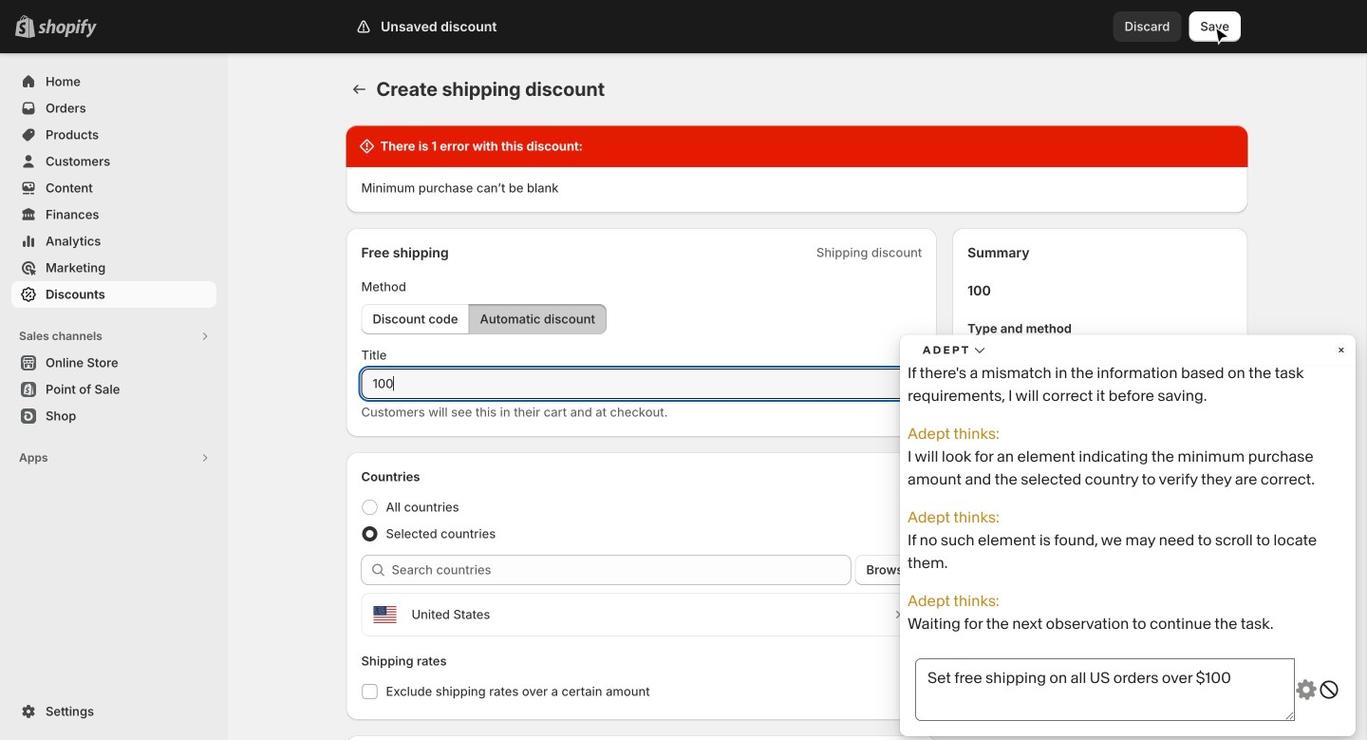 Task type: describe. For each thing, give the bounding box(es) containing it.
shopify image
[[38, 19, 97, 38]]



Task type: vqa. For each thing, say whether or not it's contained in the screenshot.
2nd Thursday element from the right Monday ELEMENT
no



Task type: locate. For each thing, give the bounding box(es) containing it.
Search countries text field
[[392, 555, 852, 585]]

None text field
[[361, 369, 923, 399]]



